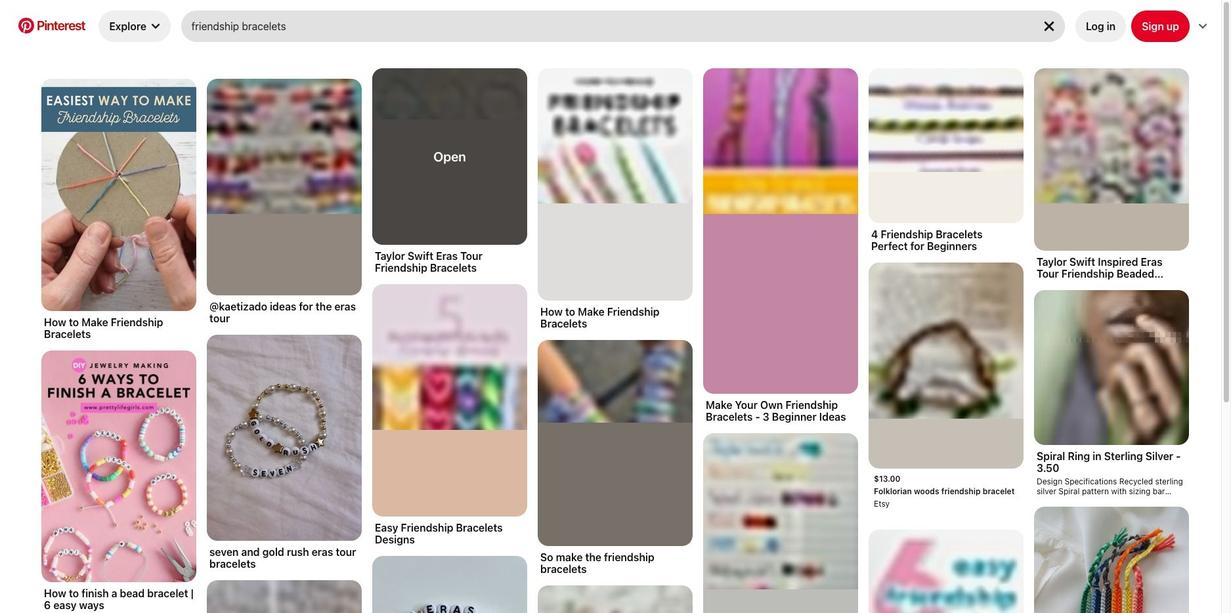Task type: locate. For each thing, give the bounding box(es) containing it.
aesthetic friendship bracelet image
[[1034, 507, 1189, 613]]

design specifications recycled sterling silver spiral pattern with sizing bar polished width = 1.8mm thickness = 1.5mm image
[[1034, 290, 1189, 445]]

1 horizontal spatial how to make friendship bracelets image
[[538, 68, 693, 301]]

list
[[3, 68, 1229, 613]]

how to make friendship bracelets image
[[538, 68, 693, 301], [41, 79, 196, 311]]

taylor swift inspired eras tour friendship beaded bracelets - etsy image
[[1034, 68, 1189, 251]]

taylor swift eras friendship bracelets image
[[372, 68, 527, 245]]

a handmade friendship bracelet featuring the colours of taylor swift's 10 different eras as a way to celebrate the eras tour image
[[372, 556, 527, 613]]

bracelet ideas inspired by the taylor swift eras tour image
[[703, 433, 858, 613]]

make your own friendship bracelets - 3 beginner ideas image
[[703, 68, 858, 397]]



Task type: vqa. For each thing, say whether or not it's contained in the screenshot.
list
yes



Task type: describe. For each thing, give the bounding box(es) containing it.
seven and gold rush eras tour bracelets image
[[207, 335, 362, 541]]

easy friendship bracelets designs image
[[372, 284, 527, 517]]

pinterest image
[[18, 17, 34, 33]]

how to finish a bead bracelet | 6 easy ways image
[[41, 351, 196, 583]]

summer vsco bracelets 🌷✨💐 image
[[538, 586, 693, 613]]

6 free friendship bracelet patterns! image
[[869, 530, 1024, 613]]

these bracelets are made to order which means it could take 2-3 weeks to ship! standard bracelet sizing is 7.5 inches on a super elastic stretchy thread. if you need it to be a specific size please send me a message with your order and let me know what size you'd like your bracelet/s to be :) image
[[869, 263, 1024, 469]]

4 friendship bracelets perfect for beginners image
[[869, 68, 1024, 223]]

so make the friendship bracelets image
[[538, 340, 693, 546]]

junior jewel friendship bracelet image
[[207, 581, 362, 613]]

Search text field
[[192, 11, 1031, 42]]

@kaetizado ideas for the eras tour image
[[207, 79, 362, 296]]

0 horizontal spatial how to make friendship bracelets image
[[41, 79, 196, 311]]



